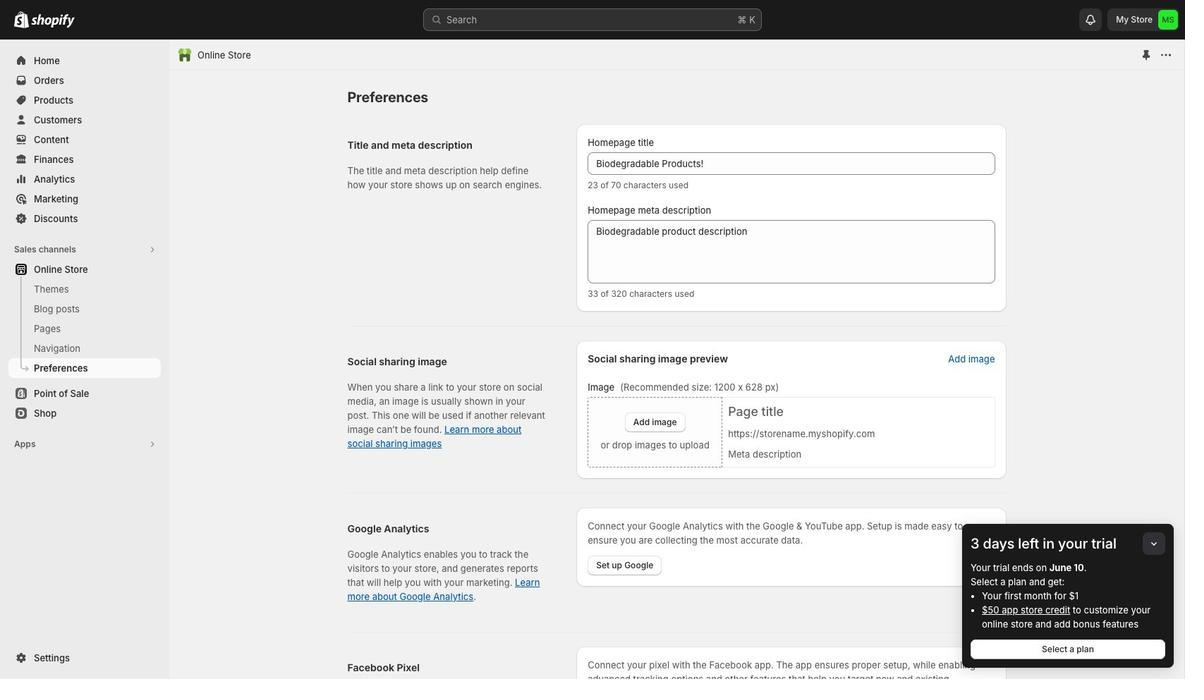 Task type: vqa. For each thing, say whether or not it's contained in the screenshot.
List Box
no



Task type: describe. For each thing, give the bounding box(es) containing it.
shopify image
[[31, 14, 75, 28]]

my store image
[[1158, 10, 1178, 30]]

online store image
[[178, 48, 192, 62]]

shopify image
[[14, 11, 29, 28]]



